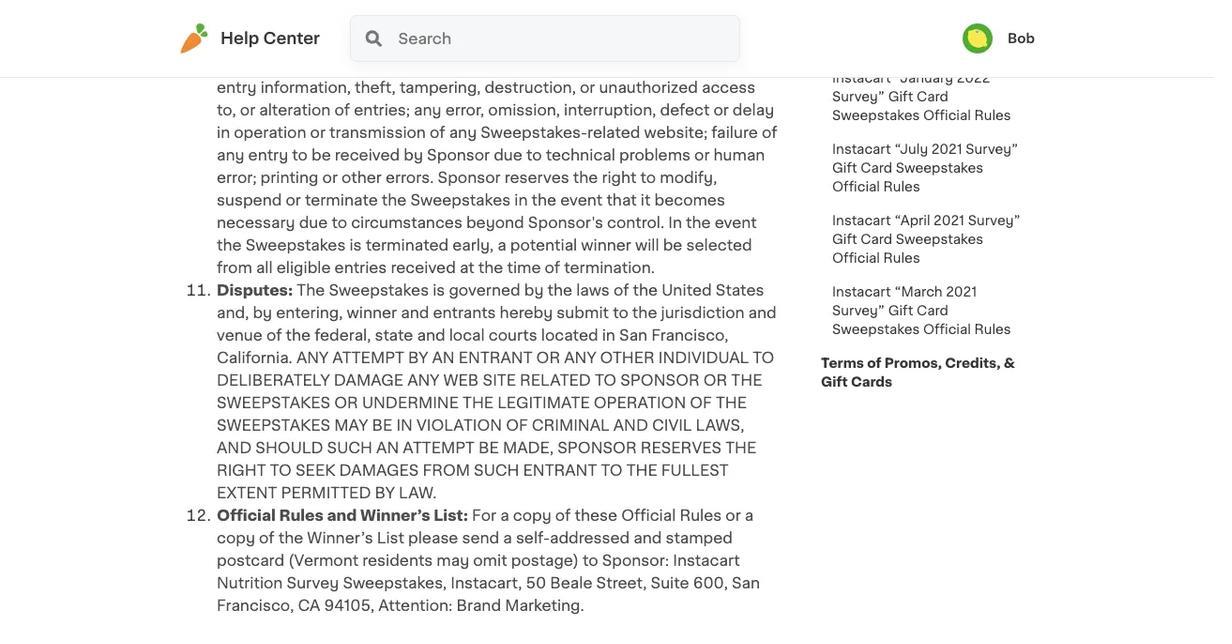 Task type: vqa. For each thing, say whether or not it's contained in the screenshot.
defect
yes



Task type: locate. For each thing, give the bounding box(es) containing it.
2022 for "january
[[957, 71, 991, 85]]

sweepstakes up terms
[[833, 323, 921, 336]]

access
[[702, 80, 756, 95]]

received up other
[[335, 147, 400, 162]]

responsible
[[453, 57, 542, 72]]

instacart inside instacart "march 2021 survey" gift card sweepstakes official rules
[[833, 285, 892, 299]]

2 horizontal spatial or
[[704, 373, 728, 388]]

a inside "sponsor and each of its affiliates, subsidiaries, parent corporations, and their respective officers, directors, shareholders, employees and agents, are not responsible for any incorrect or inaccurate entry information, theft, tampering, destruction, or unauthorized access to, or alteration of entries; any error, omission, interruption, defect or delay in operation or transmission of any sweepstakes-related website; failure of any entry to be received by sponsor due to technical problems or human error; printing or other errors. sponsor reserves the right to modify, suspend or terminate the sweepstakes in the event that it becomes necessary due to circumstances beyond sponsor's control. in the event the sweepstakes is terminated early, a potential winner will be selected from all eligible entries received at the time of termination."
[[498, 238, 507, 253]]

copy up postcard
[[217, 530, 255, 546]]

necessary
[[217, 215, 295, 230]]

the down laws,
[[726, 440, 757, 455]]

sweepstakes down '"april'
[[896, 233, 984, 246]]

the up (vermont
[[279, 530, 304, 546]]

2021 inside instacart "march 2021 survey" gift card sweepstakes official rules
[[947, 285, 978, 299]]

1 vertical spatial by
[[375, 485, 395, 500]]

for a copy of these official rules or a copy of the winner's list please send a self-addressed and stamped postcard (vermont residents may omit postage) to sponsor: instacart nutrition survey sweepstakes, instacart, 50 beale street, suite 600, san francisco, ca 94105, attention: brand marketing.
[[217, 508, 761, 613]]

official up instacart "march 2021 survey" gift card sweepstakes official rules
[[833, 252, 881, 265]]

survey" inside instacart "march 2021 survey" gift card sweepstakes official rules
[[833, 304, 885, 317]]

2021 right "march
[[947, 285, 978, 299]]

1 vertical spatial francisco,
[[217, 598, 294, 613]]

attempt
[[333, 350, 405, 365], [403, 440, 475, 455]]

2021 for "march
[[947, 285, 978, 299]]

or right to,
[[240, 102, 256, 117]]

1 horizontal spatial due
[[494, 147, 523, 162]]

0 vertical spatial is
[[350, 238, 362, 253]]

instacart for instacart "april 2021 survey" gift card sweepstakes official rules
[[833, 214, 892, 227]]

card inside instacart "march 2021 survey" gift card sweepstakes official rules
[[917, 304, 949, 317]]

0 vertical spatial by
[[404, 147, 423, 162]]

gift inside instacart "april 2021 survey" gift card sweepstakes official rules
[[833, 233, 858, 246]]

1 horizontal spatial by
[[404, 147, 423, 162]]

and inside for a copy of these official rules or a copy of the winner's list please send a self-addressed and stamped postcard (vermont residents may omit postage) to sponsor: instacart nutrition survey sweepstakes, instacart, 50 beale street, suite 600, san francisco, ca 94105, attention: brand marketing.
[[634, 530, 662, 546]]

of up laws,
[[690, 395, 713, 410]]

card inside instacart "january 2022 survey" gift card sweepstakes official rules
[[917, 90, 949, 103]]

1 vertical spatial received
[[391, 260, 456, 275]]

inaccurate
[[693, 57, 773, 72]]

is up entrants
[[433, 283, 445, 298]]

1 vertical spatial be
[[664, 238, 683, 253]]

official inside instacart "february 2022 survey" gift card sweepstakes official rules
[[924, 38, 972, 51]]

and,
[[217, 305, 249, 320]]

termination.
[[565, 260, 655, 275]]

or up may
[[335, 395, 358, 410]]

0 horizontal spatial by
[[253, 305, 272, 320]]

instacart "april 2021 survey" gift card sweepstakes official rules link
[[822, 204, 1036, 275]]

instacart inside instacart "january 2022 survey" gift card sweepstakes official rules
[[833, 71, 892, 85]]

transmission
[[330, 125, 426, 140]]

official inside instacart "january 2022 survey" gift card sweepstakes official rules
[[924, 109, 972, 122]]

or up interruption,
[[580, 80, 596, 95]]

received down the terminated
[[391, 260, 456, 275]]

1 horizontal spatial francisco,
[[652, 328, 729, 343]]

be
[[372, 418, 393, 433], [479, 440, 499, 455]]

instacart inside instacart "february 2022 survey" gift card sweepstakes official rules
[[833, 0, 892, 13]]

any
[[297, 350, 329, 365], [564, 350, 597, 365], [408, 373, 440, 388]]

sweepstakes down "july
[[896, 161, 984, 175]]

francisco, down jurisdiction
[[652, 328, 729, 343]]

or down the individual
[[704, 373, 728, 388]]

gift inside instacart "february 2022 survey" gift card sweepstakes official rules
[[889, 19, 914, 32]]

in
[[217, 125, 230, 140], [515, 192, 528, 208], [603, 328, 616, 343]]

be up printing
[[312, 147, 331, 162]]

0 vertical spatial an
[[432, 350, 455, 365]]

survey" for instacart "july 2021 survey" gift card sweepstakes official rules
[[966, 143, 1019, 156]]

0 vertical spatial be
[[372, 418, 393, 433]]

gift for "january
[[889, 90, 914, 103]]

survey" inside instacart "july 2021 survey" gift card sweepstakes official rules
[[966, 143, 1019, 156]]

corporations,
[[270, 35, 370, 50]]

for
[[545, 57, 566, 72]]

their
[[406, 35, 441, 50]]

card inside instacart "february 2022 survey" gift card sweepstakes official rules
[[917, 19, 949, 32]]

2022
[[964, 0, 998, 13], [957, 71, 991, 85]]

states
[[716, 283, 765, 298]]

sweepstakes inside the sweepstakes is governed by the laws of the united states and, by entering, winner and entrants hereby submit to the jurisdiction and venue of the federal, state and local courts located in san francisco, california. any attempt by an entrant or any other individual to deliberately damage any web site related to sponsor or the sweepstakes or undermine the legitimate operation of the sweepstakes may be in violation of criminal and civil laws, and should such an attempt be made, sponsor reserves the right to seek damages from such entrant to the fullest extent permitted by law.
[[329, 283, 429, 298]]

to,
[[217, 102, 236, 117]]

0 horizontal spatial be
[[312, 147, 331, 162]]

to up printing
[[292, 147, 308, 162]]

civil
[[653, 418, 692, 433]]

1 horizontal spatial event
[[715, 215, 757, 230]]

0 horizontal spatial or
[[335, 395, 358, 410]]

official up credits,
[[924, 323, 972, 336]]

gift inside instacart "march 2021 survey" gift card sweepstakes official rules
[[889, 304, 914, 317]]

1 vertical spatial and
[[217, 440, 252, 455]]

1 horizontal spatial winner
[[582, 238, 632, 253]]

of up made,
[[506, 418, 528, 433]]

list
[[377, 530, 405, 546]]

1 vertical spatial copy
[[217, 530, 255, 546]]

1 vertical spatial by
[[525, 283, 544, 298]]

official inside instacart "april 2021 survey" gift card sweepstakes official rules
[[833, 252, 881, 265]]

card down instacart "january 2022 survey" gift card sweepstakes official rules
[[861, 161, 893, 175]]

survey" inside instacart "april 2021 survey" gift card sweepstakes official rules
[[969, 214, 1021, 227]]

2 vertical spatial in
[[603, 328, 616, 343]]

help center link
[[179, 23, 320, 54]]

entrant up site
[[459, 350, 533, 365]]

2 vertical spatial 2021
[[947, 285, 978, 299]]

is
[[350, 238, 362, 253], [433, 283, 445, 298]]

0 vertical spatial francisco,
[[652, 328, 729, 343]]

survey" inside instacart "january 2022 survey" gift card sweepstakes official rules
[[833, 90, 885, 103]]

any down located
[[564, 350, 597, 365]]

united
[[662, 283, 712, 298]]

survey" for instacart "february 2022 survey" gift card sweepstakes official rules
[[833, 19, 885, 32]]

1 vertical spatial 2021
[[934, 214, 965, 227]]

and up the respective
[[447, 12, 475, 27]]

failure
[[712, 125, 758, 140]]

sponsor down the criminal
[[558, 440, 637, 455]]

by down disputes:
[[253, 305, 272, 320]]

2021 inside instacart "july 2021 survey" gift card sweepstakes official rules
[[932, 143, 963, 156]]

official up sponsor:
[[622, 508, 676, 523]]

or down printing
[[286, 192, 301, 208]]

card inside instacart "july 2021 survey" gift card sweepstakes official rules
[[861, 161, 893, 175]]

an
[[432, 350, 455, 365], [377, 440, 399, 455]]

instacart,
[[451, 576, 522, 591]]

by up hereby
[[525, 283, 544, 298]]

help
[[221, 31, 259, 46]]

1 vertical spatial san
[[732, 576, 761, 591]]

entry down operation
[[248, 147, 288, 162]]

2022 inside instacart "february 2022 survey" gift card sweepstakes official rules
[[964, 0, 998, 13]]

a
[[498, 238, 507, 253], [501, 508, 510, 523], [745, 508, 754, 523], [504, 530, 512, 546]]

rules inside instacart "february 2022 survey" gift card sweepstakes official rules
[[975, 38, 1012, 51]]

instacart "february 2022 survey" gift card sweepstakes official rules link
[[822, 0, 1036, 61]]

or up stamped
[[726, 508, 741, 523]]

web
[[444, 373, 479, 388]]

the inside for a copy of these official rules or a copy of the winner's list please send a self-addressed and stamped postcard (vermont residents may omit postage) to sponsor: instacart nutrition survey sweepstakes, instacart, 50 beale street, suite 600, san francisco, ca 94105, attention: brand marketing.
[[279, 530, 304, 546]]

gift inside instacart "july 2021 survey" gift card sweepstakes official rules
[[833, 161, 858, 175]]

laws
[[577, 283, 610, 298]]

the
[[573, 170, 598, 185], [382, 192, 407, 208], [532, 192, 557, 208], [686, 215, 711, 230], [217, 238, 242, 253], [479, 260, 504, 275], [548, 283, 573, 298], [633, 283, 658, 298], [633, 305, 658, 320], [286, 328, 311, 343], [279, 530, 304, 546]]

0 vertical spatial san
[[620, 328, 648, 343]]

rules for "april
[[884, 252, 921, 265]]

rules inside instacart "march 2021 survey" gift card sweepstakes official rules
[[975, 323, 1012, 336]]

any up undermine
[[408, 373, 440, 388]]

1 horizontal spatial of
[[690, 395, 713, 410]]

2 vertical spatial or
[[335, 395, 358, 410]]

winner's
[[361, 508, 431, 523], [307, 530, 373, 546]]

user avatar image
[[963, 23, 993, 54]]

0 horizontal spatial san
[[620, 328, 648, 343]]

1 vertical spatial be
[[479, 440, 499, 455]]

sponsor:
[[602, 553, 670, 568]]

the down reserves
[[627, 463, 658, 478]]

official for "february
[[924, 38, 972, 51]]

seek
[[296, 463, 336, 478]]

0 horizontal spatial copy
[[217, 530, 255, 546]]

official
[[924, 38, 972, 51], [924, 109, 972, 122], [833, 180, 881, 193], [833, 252, 881, 265], [924, 323, 972, 336], [217, 508, 276, 523], [622, 508, 676, 523]]

from
[[217, 260, 252, 275]]

1 vertical spatial sponsor
[[427, 147, 490, 162]]

survey" for instacart "april 2021 survey" gift card sweepstakes official rules
[[969, 214, 1021, 227]]

or
[[674, 57, 689, 72], [580, 80, 596, 95], [240, 102, 256, 117], [714, 102, 729, 117], [310, 125, 326, 140], [695, 147, 710, 162], [323, 170, 338, 185], [286, 192, 301, 208], [726, 508, 741, 523]]

1 horizontal spatial be
[[664, 238, 683, 253]]

0 horizontal spatial any
[[297, 350, 329, 365]]

any down federal,
[[297, 350, 329, 365]]

winner up termination.
[[582, 238, 632, 253]]

and
[[447, 12, 475, 27], [374, 35, 402, 50], [305, 57, 333, 72], [401, 305, 429, 320], [749, 305, 777, 320], [417, 328, 446, 343], [327, 508, 357, 523], [634, 530, 662, 546]]

and left local
[[417, 328, 446, 343]]

by inside "sponsor and each of its affiliates, subsidiaries, parent corporations, and their respective officers, directors, shareholders, employees and agents, are not responsible for any incorrect or inaccurate entry information, theft, tampering, destruction, or unauthorized access to, or alteration of entries; any error, omission, interruption, defect or delay in operation or transmission of any sweepstakes-related website; failure of any entry to be received by sponsor due to technical problems or human error; printing or other errors. sponsor reserves the right to modify, suspend or terminate the sweepstakes in the event that it becomes necessary due to circumstances beyond sponsor's control. in the event the sweepstakes is terminated early, a potential winner will be selected from all eligible entries received at the time of termination."
[[404, 147, 423, 162]]

official up the "january
[[924, 38, 972, 51]]

due down "sweepstakes-"
[[494, 147, 523, 162]]

such
[[327, 440, 373, 455], [474, 463, 520, 478]]

card inside instacart "april 2021 survey" gift card sweepstakes official rules
[[861, 233, 893, 246]]

0 vertical spatial be
[[312, 147, 331, 162]]

to right the submit
[[613, 305, 629, 320]]

1 vertical spatial entry
[[248, 147, 288, 162]]

official inside instacart "march 2021 survey" gift card sweepstakes official rules
[[924, 323, 972, 336]]

these
[[575, 508, 618, 523]]

instacart "march 2021 survey" gift card sweepstakes official rules link
[[822, 275, 1036, 346]]

0 vertical spatial winner
[[582, 238, 632, 253]]

located
[[542, 328, 599, 343]]

winner inside "sponsor and each of its affiliates, subsidiaries, parent corporations, and their respective officers, directors, shareholders, employees and agents, are not responsible for any incorrect or inaccurate entry information, theft, tampering, destruction, or unauthorized access to, or alteration of entries; any error, omission, interruption, defect or delay in operation or transmission of any sweepstakes-related website; failure of any entry to be received by sponsor due to technical problems or human error; printing or other errors. sponsor reserves the right to modify, suspend or terminate the sweepstakes in the event that it becomes necessary due to circumstances beyond sponsor's control. in the event the sweepstakes is terminated early, a potential winner will be selected from all eligible entries received at the time of termination."
[[582, 238, 632, 253]]

rules
[[975, 38, 1012, 51], [975, 109, 1012, 122], [884, 180, 921, 193], [884, 252, 921, 265], [975, 323, 1012, 336], [279, 508, 324, 523], [680, 508, 722, 523]]

0 vertical spatial 2021
[[932, 143, 963, 156]]

survey" inside instacart "february 2022 survey" gift card sweepstakes official rules
[[833, 19, 885, 32]]

in down to,
[[217, 125, 230, 140]]

california.
[[217, 350, 293, 365]]

to down should
[[270, 463, 292, 478]]

0 vertical spatial or
[[537, 350, 561, 365]]

is up the entries
[[350, 238, 362, 253]]

the left united at the right of the page
[[633, 283, 658, 298]]

such down may
[[327, 440, 373, 455]]

card down "march
[[917, 304, 949, 317]]

gift inside terms of promos, credits, & gift cards
[[822, 376, 848, 389]]

information,
[[261, 80, 351, 95]]

2021
[[932, 143, 963, 156], [934, 214, 965, 227], [947, 285, 978, 299]]

1 horizontal spatial by
[[408, 350, 429, 365]]

to inside for a copy of these official rules or a copy of the winner's list please send a self-addressed and stamped postcard (vermont residents may omit postage) to sponsor: instacart nutrition survey sweepstakes, instacart, 50 beale street, suite 600, san francisco, ca 94105, attention: brand marketing.
[[583, 553, 599, 568]]

card for "july
[[861, 161, 893, 175]]

and up are
[[374, 35, 402, 50]]

0 vertical spatial and
[[614, 418, 649, 433]]

0 vertical spatial 2022
[[964, 0, 998, 13]]

individual
[[659, 350, 749, 365]]

instacart inside instacart "april 2021 survey" gift card sweepstakes official rules
[[833, 214, 892, 227]]

sponsor up operation
[[621, 373, 700, 388]]

sweepstakes
[[217, 395, 331, 410], [217, 418, 331, 433]]

rules inside instacart "april 2021 survey" gift card sweepstakes official rules
[[884, 252, 921, 265]]

any
[[570, 57, 598, 72], [414, 102, 442, 117], [449, 125, 477, 140], [217, 147, 245, 162]]

0 vertical spatial by
[[408, 350, 429, 365]]

state
[[375, 328, 413, 343]]

1 vertical spatial sponsor
[[558, 440, 637, 455]]

rules inside instacart "july 2021 survey" gift card sweepstakes official rules
[[884, 180, 921, 193]]

official for "march
[[924, 323, 972, 336]]

general
[[217, 12, 280, 27]]

card down "february
[[917, 19, 949, 32]]

it
[[641, 192, 651, 208]]

2021 for "april
[[934, 214, 965, 227]]

0 vertical spatial copy
[[513, 508, 552, 523]]

gift inside instacart "january 2022 survey" gift card sweepstakes official rules
[[889, 90, 914, 103]]

1 horizontal spatial an
[[432, 350, 455, 365]]

0 vertical spatial sweepstakes
[[217, 395, 331, 410]]

rules for "january
[[975, 109, 1012, 122]]

winner's up list
[[361, 508, 431, 523]]

1 horizontal spatial is
[[433, 283, 445, 298]]

shareholders,
[[670, 35, 772, 50]]

permitted
[[281, 485, 371, 500]]

to up it
[[641, 170, 657, 185]]

san up other
[[620, 328, 648, 343]]

2 horizontal spatial in
[[603, 328, 616, 343]]

site
[[483, 373, 516, 388]]

2022 up user avatar
[[964, 0, 998, 13]]

0 horizontal spatial due
[[299, 215, 328, 230]]

and up state
[[401, 305, 429, 320]]

2021 right "july
[[932, 143, 963, 156]]

winner's down the official rules and winner's list:
[[307, 530, 373, 546]]

by down state
[[408, 350, 429, 365]]

rules inside instacart "january 2022 survey" gift card sweepstakes official rules
[[975, 109, 1012, 122]]

1 vertical spatial winner
[[347, 305, 397, 320]]

0 vertical spatial event
[[561, 192, 603, 208]]

sponsor up their on the left of page
[[380, 12, 443, 27]]

1 vertical spatial winner's
[[307, 530, 373, 546]]

instacart left '"april'
[[833, 214, 892, 227]]

conditions:
[[283, 12, 376, 27]]

or inside for a copy of these official rules or a copy of the winner's list please send a self-addressed and stamped postcard (vermont residents may omit postage) to sponsor: instacart nutrition survey sweepstakes, instacart, 50 beale street, suite 600, san francisco, ca 94105, attention: brand marketing.
[[726, 508, 741, 523]]

0 vertical spatial attempt
[[333, 350, 405, 365]]

official down the "january
[[924, 109, 972, 122]]

0 vertical spatial in
[[217, 125, 230, 140]]

in up other
[[603, 328, 616, 343]]

sweepstakes down the deliberately at left
[[217, 395, 331, 410]]

1 vertical spatial 2022
[[957, 71, 991, 85]]

becomes
[[655, 192, 726, 208]]

instacart inside instacart "july 2021 survey" gift card sweepstakes official rules
[[833, 143, 892, 156]]

"july
[[895, 143, 929, 156]]

card for "february
[[917, 19, 949, 32]]

0 vertical spatial due
[[494, 147, 523, 162]]

official inside instacart "july 2021 survey" gift card sweepstakes official rules
[[833, 180, 881, 193]]

0 horizontal spatial winner
[[347, 305, 397, 320]]

help center
[[221, 31, 320, 46]]

official for "january
[[924, 109, 972, 122]]

the up from
[[217, 238, 242, 253]]

2 sweepstakes from the top
[[217, 418, 331, 433]]

sponsor
[[380, 12, 443, 27], [427, 147, 490, 162], [438, 170, 501, 185]]

or
[[537, 350, 561, 365], [704, 373, 728, 388], [335, 395, 358, 410]]

2021 inside instacart "april 2021 survey" gift card sweepstakes official rules
[[934, 214, 965, 227]]

early,
[[453, 238, 494, 253]]

bob
[[1008, 32, 1036, 45]]

of up "california."
[[267, 328, 282, 343]]

0 horizontal spatial francisco,
[[217, 598, 294, 613]]

alteration
[[259, 102, 331, 117]]

that
[[607, 192, 637, 208]]

san right 600,
[[732, 576, 761, 591]]

1 vertical spatial of
[[506, 418, 528, 433]]

1 horizontal spatial such
[[474, 463, 520, 478]]

1 vertical spatial an
[[377, 440, 399, 455]]

entry up to,
[[217, 80, 257, 95]]

1 vertical spatial sweepstakes
[[217, 418, 331, 433]]

1 vertical spatial such
[[474, 463, 520, 478]]

winner
[[582, 238, 632, 253], [347, 305, 397, 320]]

winner up state
[[347, 305, 397, 320]]

1 horizontal spatial san
[[732, 576, 761, 591]]

sweepstakes
[[833, 38, 921, 51], [833, 109, 921, 122], [896, 161, 984, 175], [411, 192, 511, 208], [896, 233, 984, 246], [246, 238, 346, 253], [329, 283, 429, 298], [833, 323, 921, 336]]

control.
[[607, 215, 665, 230]]

entry
[[217, 80, 257, 95], [248, 147, 288, 162]]

0 vertical spatial of
[[690, 395, 713, 410]]

be down violation
[[479, 440, 499, 455]]

submit
[[557, 305, 609, 320]]

sweepstakes up the "january
[[833, 38, 921, 51]]

sweepstakes down the entries
[[329, 283, 429, 298]]

in down the reserves
[[515, 192, 528, 208]]

0 vertical spatial such
[[327, 440, 373, 455]]

potential
[[511, 238, 578, 253]]

official up instacart "april 2021 survey" gift card sweepstakes official rules
[[833, 180, 881, 193]]

operation
[[234, 125, 307, 140]]

of inside terms of promos, credits, & gift cards
[[868, 357, 882, 370]]

and down states
[[749, 305, 777, 320]]

instacart left "july
[[833, 143, 892, 156]]

0 horizontal spatial by
[[375, 485, 395, 500]]

2022 inside instacart "january 2022 survey" gift card sweepstakes official rules
[[957, 71, 991, 85]]

to
[[292, 147, 308, 162], [527, 147, 542, 162], [641, 170, 657, 185], [332, 215, 347, 230], [613, 305, 629, 320], [583, 553, 599, 568]]

instacart "march 2021 survey" gift card sweepstakes official rules
[[833, 285, 1012, 336]]

of down termination.
[[614, 283, 630, 298]]

2021 for "july
[[932, 143, 963, 156]]

card down the "january
[[917, 90, 949, 103]]

1 sweepstakes from the top
[[217, 395, 331, 410]]

event up the sponsor's
[[561, 192, 603, 208]]

1 vertical spatial in
[[515, 192, 528, 208]]

2022 for "february
[[964, 0, 998, 13]]

brand
[[457, 598, 501, 613]]

0 horizontal spatial is
[[350, 238, 362, 253]]

or up related
[[537, 350, 561, 365]]

instacart "january 2022 survey" gift card sweepstakes official rules link
[[822, 61, 1036, 132]]

sweepstakes up should
[[217, 418, 331, 433]]

1 vertical spatial is
[[433, 283, 445, 298]]

attempt up the damage
[[333, 350, 405, 365]]

card up instacart "march 2021 survey" gift card sweepstakes official rules
[[861, 233, 893, 246]]

francisco, inside for a copy of these official rules or a copy of the winner's list please send a self-addressed and stamped postcard (vermont residents may omit postage) to sponsor: instacart nutrition survey sweepstakes, instacart, 50 beale street, suite 600, san francisco, ca 94105, attention: brand marketing.
[[217, 598, 294, 613]]



Task type: describe. For each thing, give the bounding box(es) containing it.
any down error,
[[449, 125, 477, 140]]

governed
[[449, 283, 521, 298]]

venue
[[217, 328, 263, 343]]

2 horizontal spatial by
[[525, 283, 544, 298]]

0 vertical spatial received
[[335, 147, 400, 162]]

rules inside for a copy of these official rules or a copy of the winner's list please send a self-addressed and stamped postcard (vermont residents may omit postage) to sponsor: instacart nutrition survey sweepstakes, instacart, 50 beale street, suite 600, san francisco, ca 94105, attention: brand marketing.
[[680, 508, 722, 523]]

2 horizontal spatial any
[[564, 350, 597, 365]]

interruption,
[[564, 102, 657, 117]]

0 horizontal spatial an
[[377, 440, 399, 455]]

delay
[[733, 102, 775, 117]]

instacart "april 2021 survey" gift card sweepstakes official rules
[[833, 214, 1021, 265]]

or up unauthorized
[[674, 57, 689, 72]]

of left these
[[556, 508, 571, 523]]

official for "april
[[833, 252, 881, 265]]

official inside for a copy of these official rules or a copy of the winner's list please send a self-addressed and stamped postcard (vermont residents may omit postage) to sponsor: instacart nutrition survey sweepstakes, instacart, 50 beale street, suite 600, san francisco, ca 94105, attention: brand marketing.
[[622, 508, 676, 523]]

sweepstakes up the eligible at top
[[246, 238, 346, 253]]

stamped
[[666, 530, 733, 546]]

0 horizontal spatial in
[[217, 125, 230, 140]]

will
[[636, 238, 660, 253]]

operation
[[594, 395, 687, 410]]

the down technical
[[573, 170, 598, 185]]

is inside the sweepstakes is governed by the laws of the united states and, by entering, winner and entrants hereby submit to the jurisdiction and venue of the federal, state and local courts located in san francisco, california. any attempt by an entrant or any other individual to deliberately damage any web site related to sponsor or the sweepstakes or undermine the legitimate operation of the sweepstakes may be in violation of criminal and civil laws, and should such an attempt be made, sponsor reserves the right to seek damages from such entrant to the fullest extent permitted by law.
[[433, 283, 445, 298]]

instacart for instacart "march 2021 survey" gift card sweepstakes official rules
[[833, 285, 892, 299]]

the
[[297, 283, 325, 298]]

sweepstakes inside instacart "february 2022 survey" gift card sweepstakes official rules
[[833, 38, 921, 51]]

card for "march
[[917, 304, 949, 317]]

0 horizontal spatial such
[[327, 440, 373, 455]]

the up governed at the top of the page
[[479, 260, 504, 275]]

of left entries;
[[335, 102, 350, 117]]

promos,
[[885, 357, 943, 370]]

the sweepstakes is governed by the laws of the united states and, by entering, winner and entrants hereby submit to the jurisdiction and venue of the federal, state and local courts located in san francisco, california. any attempt by an entrant or any other individual to deliberately damage any web site related to sponsor or the sweepstakes or undermine the legitimate operation of the sweepstakes may be in violation of criminal and civil laws, and should such an attempt be made, sponsor reserves the right to seek damages from such entrant to the fullest extent permitted by law.
[[217, 283, 777, 500]]

0 vertical spatial sponsor
[[621, 373, 700, 388]]

0 vertical spatial sponsor
[[380, 12, 443, 27]]

of down potential
[[545, 260, 561, 275]]

or up terminate
[[323, 170, 338, 185]]

local
[[449, 328, 485, 343]]

1 horizontal spatial copy
[[513, 508, 552, 523]]

card for "april
[[861, 233, 893, 246]]

instacart image
[[179, 23, 209, 54]]

gift for "april
[[833, 233, 858, 246]]

the up circumstances on the left
[[382, 192, 407, 208]]

sweepstakes inside instacart "april 2021 survey" gift card sweepstakes official rules
[[896, 233, 984, 246]]

gift for "february
[[889, 19, 914, 32]]

affiliates,
[[561, 12, 630, 27]]

in inside the sweepstakes is governed by the laws of the united states and, by entering, winner and entrants hereby submit to the jurisdiction and venue of the federal, state and local courts located in san francisco, california. any attempt by an entrant or any other individual to deliberately damage any web site related to sponsor or the sweepstakes or undermine the legitimate operation of the sweepstakes may be in violation of criminal and civil laws, and should such an attempt be made, sponsor reserves the right to seek damages from such entrant to the fullest extent permitted by law.
[[603, 328, 616, 343]]

send
[[462, 530, 500, 546]]

official down extent at the left of page
[[217, 508, 276, 523]]

0 horizontal spatial event
[[561, 192, 603, 208]]

beyond
[[467, 215, 525, 230]]

suite
[[651, 576, 690, 591]]

"january
[[895, 71, 954, 85]]

1 horizontal spatial any
[[408, 373, 440, 388]]

from
[[423, 463, 470, 478]]

the up laws,
[[716, 395, 747, 410]]

cards
[[852, 376, 893, 389]]

of left its
[[520, 12, 535, 27]]

modify,
[[660, 170, 718, 185]]

all
[[256, 260, 273, 275]]

san inside the sweepstakes is governed by the laws of the united states and, by entering, winner and entrants hereby submit to the jurisdiction and venue of the federal, state and local courts located in san francisco, california. any attempt by an entrant or any other individual to deliberately damage any web site related to sponsor or the sweepstakes or undermine the legitimate operation of the sweepstakes may be in violation of criminal and civil laws, and should such an attempt be made, sponsor reserves the right to seek damages from such entrant to the fullest extent permitted by law.
[[620, 328, 648, 343]]

winner inside the sweepstakes is governed by the laws of the united states and, by entering, winner and entrants hereby submit to the jurisdiction and venue of the federal, state and local courts located in san francisco, california. any attempt by an entrant or any other individual to deliberately damage any web site related to sponsor or the sweepstakes or undermine the legitimate operation of the sweepstakes may be in violation of criminal and civil laws, and should such an attempt be made, sponsor reserves the right to seek damages from such entrant to the fullest extent permitted by law.
[[347, 305, 397, 320]]

reserves
[[505, 170, 570, 185]]

sweepstakes,
[[343, 576, 447, 591]]

to down other
[[595, 373, 617, 388]]

damages
[[339, 463, 419, 478]]

instacart inside for a copy of these official rules or a copy of the winner's list please send a self-addressed and stamped postcard (vermont residents may omit postage) to sponsor: instacart nutrition survey sweepstakes, instacart, 50 beale street, suite 600, san francisco, ca 94105, attention: brand marketing.
[[673, 553, 741, 568]]

list:
[[434, 508, 469, 523]]

terms
[[822, 357, 865, 370]]

0 horizontal spatial be
[[372, 418, 393, 433]]

to down terminate
[[332, 215, 347, 230]]

each
[[479, 12, 516, 27]]

directors,
[[594, 35, 666, 50]]

in
[[397, 418, 413, 433]]

the right 'in'
[[686, 215, 711, 230]]

tampering,
[[400, 80, 481, 95]]

sweepstakes inside instacart "july 2021 survey" gift card sweepstakes official rules
[[896, 161, 984, 175]]

center
[[263, 31, 320, 46]]

any down tampering,
[[414, 102, 442, 117]]

sweepstakes up beyond
[[411, 192, 511, 208]]

"february
[[895, 0, 961, 13]]

and down corporations,
[[305, 57, 333, 72]]

1 horizontal spatial or
[[537, 350, 561, 365]]

official for "july
[[833, 180, 881, 193]]

gift for "july
[[833, 161, 858, 175]]

survey
[[287, 576, 339, 591]]

rules for "march
[[975, 323, 1012, 336]]

for
[[472, 508, 497, 523]]

terminated
[[366, 238, 449, 253]]

the up the submit
[[548, 283, 573, 298]]

beale
[[550, 576, 593, 591]]

please
[[408, 530, 459, 546]]

terms of promos, credits, & gift cards link
[[822, 346, 1036, 399]]

self-
[[516, 530, 550, 546]]

the down web
[[463, 395, 494, 410]]

laws,
[[696, 418, 745, 433]]

not
[[424, 57, 450, 72]]

selected
[[687, 238, 753, 253]]

of up postcard
[[259, 530, 275, 546]]

0 horizontal spatial of
[[506, 418, 528, 433]]

is inside "sponsor and each of its affiliates, subsidiaries, parent corporations, and their respective officers, directors, shareholders, employees and agents, are not responsible for any incorrect or inaccurate entry information, theft, tampering, destruction, or unauthorized access to, or alteration of entries; any error, omission, interruption, defect or delay in operation or transmission of any sweepstakes-related website; failure of any entry to be received by sponsor due to technical problems or human error; printing or other errors. sponsor reserves the right to modify, suspend or terminate the sweepstakes in the event that it becomes necessary due to circumstances beyond sponsor's control. in the event the sweepstakes is terminated early, a potential winner will be selected from all eligible entries received at the time of termination."
[[350, 238, 362, 253]]

instacart for instacart "february 2022 survey" gift card sweepstakes official rules
[[833, 0, 892, 13]]

disputes:
[[217, 283, 293, 298]]

0 vertical spatial winner's
[[361, 508, 431, 523]]

1 vertical spatial event
[[715, 215, 757, 230]]

to up these
[[601, 463, 623, 478]]

any right for
[[570, 57, 598, 72]]

entries
[[335, 260, 387, 275]]

gift for "march
[[889, 304, 914, 317]]

sweepstakes inside instacart "march 2021 survey" gift card sweepstakes official rules
[[833, 323, 921, 336]]

postcard
[[217, 553, 285, 568]]

human
[[714, 147, 766, 162]]

the up other
[[633, 305, 658, 320]]

printing
[[261, 170, 319, 185]]

1 vertical spatial entrant
[[524, 463, 597, 478]]

san inside for a copy of these official rules or a copy of the winner's list please send a self-addressed and stamped postcard (vermont residents may omit postage) to sponsor: instacart nutrition survey sweepstakes, instacart, 50 beale street, suite 600, san francisco, ca 94105, attention: brand marketing.
[[732, 576, 761, 591]]

fullest
[[662, 463, 729, 478]]

any up the error;
[[217, 147, 245, 162]]

1 horizontal spatial in
[[515, 192, 528, 208]]

0 vertical spatial entrant
[[459, 350, 533, 365]]

instacart "january 2022 survey" gift card sweepstakes official rules
[[833, 71, 1012, 122]]

postage)
[[512, 553, 579, 568]]

problems
[[620, 147, 691, 162]]

technical
[[546, 147, 616, 162]]

Search search field
[[397, 16, 740, 61]]

street,
[[597, 576, 647, 591]]

to right the individual
[[753, 350, 775, 365]]

2 vertical spatial by
[[253, 305, 272, 320]]

and down permitted
[[327, 508, 357, 523]]

violation
[[417, 418, 502, 433]]

omission,
[[489, 102, 561, 117]]

francisco, inside the sweepstakes is governed by the laws of the united states and, by entering, winner and entrants hereby submit to the jurisdiction and venue of the federal, state and local courts located in san francisco, california. any attempt by an entrant or any other individual to deliberately damage any web site related to sponsor or the sweepstakes or undermine the legitimate operation of the sweepstakes may be in violation of criminal and civil laws, and should such an attempt be made, sponsor reserves the right to seek damages from such entrant to the fullest extent permitted by law.
[[652, 328, 729, 343]]

or down access
[[714, 102, 729, 117]]

other
[[342, 170, 382, 185]]

instacart for instacart "january 2022 survey" gift card sweepstakes official rules
[[833, 71, 892, 85]]

related
[[520, 373, 591, 388]]

to down "sweepstakes-"
[[527, 147, 542, 162]]

rules for "july
[[884, 180, 921, 193]]

rules for "february
[[975, 38, 1012, 51]]

the down the reserves
[[532, 192, 557, 208]]

card for "january
[[917, 90, 949, 103]]

survey" for instacart "march 2021 survey" gift card sweepstakes official rules
[[833, 304, 885, 317]]

website;
[[645, 125, 708, 140]]

winner's inside for a copy of these official rules or a copy of the winner's list please send a self-addressed and stamped postcard (vermont residents may omit postage) to sponsor: instacart nutrition survey sweepstakes, instacart, 50 beale street, suite 600, san francisco, ca 94105, attention: brand marketing.
[[307, 530, 373, 546]]

jurisdiction
[[661, 305, 745, 320]]

0 vertical spatial entry
[[217, 80, 257, 95]]

&
[[1004, 357, 1016, 370]]

terms of promos, credits, & gift cards
[[822, 357, 1016, 389]]

bob link
[[963, 23, 1036, 54]]

the down the individual
[[732, 373, 763, 388]]

made,
[[503, 440, 554, 455]]

sweepstakes-
[[481, 125, 588, 140]]

criminal
[[532, 418, 610, 433]]

time
[[507, 260, 541, 275]]

1 vertical spatial attempt
[[403, 440, 475, 455]]

1 horizontal spatial and
[[614, 418, 649, 433]]

sponsor's
[[528, 215, 604, 230]]

2 vertical spatial sponsor
[[438, 170, 501, 185]]

subsidiaries,
[[634, 12, 728, 27]]

survey" for instacart "january 2022 survey" gift card sweepstakes official rules
[[833, 90, 885, 103]]

1 horizontal spatial be
[[479, 440, 499, 455]]

0 horizontal spatial and
[[217, 440, 252, 455]]

sweepstakes inside instacart "january 2022 survey" gift card sweepstakes official rules
[[833, 109, 921, 122]]

1 vertical spatial due
[[299, 215, 328, 230]]

incorrect
[[602, 57, 670, 72]]

or up modify,
[[695, 147, 710, 162]]

or down alteration
[[310, 125, 326, 140]]

nutrition
[[217, 576, 283, 591]]

related
[[588, 125, 641, 140]]

1 vertical spatial or
[[704, 373, 728, 388]]

should
[[256, 440, 323, 455]]

of down tampering,
[[430, 125, 446, 140]]

instacart "february 2022 survey" gift card sweepstakes official rules
[[833, 0, 1012, 51]]

ca
[[298, 598, 321, 613]]

of down delay
[[762, 125, 778, 140]]

instacart for instacart "july 2021 survey" gift card sweepstakes official rules
[[833, 143, 892, 156]]

the down 'entering,'
[[286, 328, 311, 343]]

to inside the sweepstakes is governed by the laws of the united states and, by entering, winner and entrants hereby submit to the jurisdiction and venue of the federal, state and local courts located in san francisco, california. any attempt by an entrant or any other individual to deliberately damage any web site related to sponsor or the sweepstakes or undermine the legitimate operation of the sweepstakes may be in violation of criminal and civil laws, and should such an attempt be made, sponsor reserves the right to seek damages from such entrant to the fullest extent permitted by law.
[[613, 305, 629, 320]]



